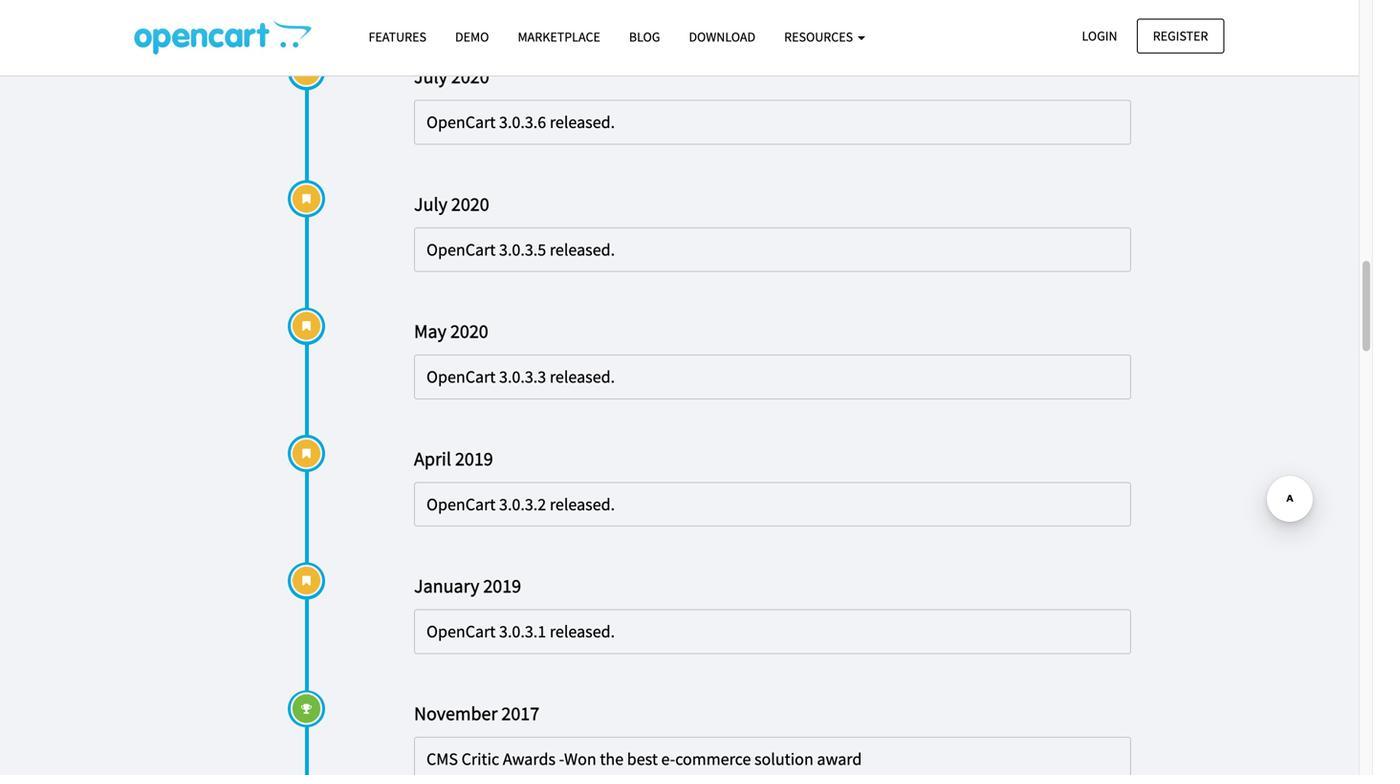 Task type: describe. For each thing, give the bounding box(es) containing it.
download
[[689, 28, 756, 45]]

july 2020 for opencart 3.0.3.5 released.
[[414, 192, 489, 216]]

2017
[[502, 702, 540, 726]]

download link
[[675, 20, 770, 54]]

register
[[1153, 27, 1209, 44]]

opencart for opencart 3.0.3.3 released.
[[427, 366, 496, 388]]

login link
[[1066, 19, 1134, 53]]

opencart 3.0.3.1 released.
[[427, 621, 615, 643]]

3.0.3.5
[[499, 239, 546, 261]]

demo link
[[441, 20, 504, 54]]

april 2019
[[414, 447, 493, 471]]

resources link
[[770, 20, 880, 54]]

won
[[564, 749, 597, 771]]

commerce
[[675, 749, 751, 771]]

january
[[414, 575, 480, 599]]

e-
[[661, 749, 676, 771]]

january 2019
[[414, 575, 521, 599]]

july 2020 for opencart 3.0.3.6 released.
[[414, 65, 489, 89]]

may
[[414, 320, 447, 344]]

july for opencart 3.0.3.6 released.
[[414, 65, 448, 89]]

award
[[817, 749, 862, 771]]

2020 for 3.0.3.3
[[450, 320, 489, 344]]

marketplace
[[518, 28, 601, 45]]

november
[[414, 702, 498, 726]]

opencart 3.0.3.3 released.
[[427, 366, 615, 388]]

blog link
[[615, 20, 675, 54]]

demo
[[455, 28, 489, 45]]

critic
[[462, 749, 500, 771]]



Task type: locate. For each thing, give the bounding box(es) containing it.
login
[[1082, 27, 1118, 44]]

cms critic awards -won the best e-commerce solution award
[[427, 749, 862, 771]]

released. right 3.0.3.6
[[550, 111, 615, 133]]

released.
[[550, 111, 615, 133], [550, 239, 615, 261], [550, 366, 615, 388], [550, 494, 615, 516], [550, 621, 615, 643]]

opencart
[[427, 111, 496, 133], [427, 239, 496, 261], [427, 366, 496, 388], [427, 494, 496, 516], [427, 621, 496, 643]]

released. right 3.0.3.5
[[550, 239, 615, 261]]

2 july from the top
[[414, 192, 448, 216]]

4 opencart from the top
[[427, 494, 496, 516]]

july 2020 down demo link
[[414, 65, 489, 89]]

opencart for opencart 3.0.3.1 released.
[[427, 621, 496, 643]]

2019 right april
[[455, 447, 493, 471]]

opencart for opencart 3.0.3.2 released.
[[427, 494, 496, 516]]

released. for opencart 3.0.3.2 released.
[[550, 494, 615, 516]]

features
[[369, 28, 427, 45]]

cms
[[427, 749, 458, 771]]

the
[[600, 749, 624, 771]]

april
[[414, 447, 451, 471]]

2020 right may
[[450, 320, 489, 344]]

opencart 3.0.3.6 released.
[[427, 111, 615, 133]]

opencart - company image
[[134, 20, 311, 55]]

opencart left 3.0.3.5
[[427, 239, 496, 261]]

2020
[[451, 65, 489, 89], [451, 192, 489, 216], [450, 320, 489, 344]]

released. right 3.0.3.1
[[550, 621, 615, 643]]

1 vertical spatial july 2020
[[414, 192, 489, 216]]

2020 down demo link
[[451, 65, 489, 89]]

3.0.3.6
[[499, 111, 546, 133]]

2019 for april 2019
[[455, 447, 493, 471]]

3 opencart from the top
[[427, 366, 496, 388]]

awards
[[503, 749, 556, 771]]

opencart for opencart 3.0.3.6 released.
[[427, 111, 496, 133]]

released. right 3.0.3.3
[[550, 366, 615, 388]]

opencart 3.0.3.5 released.
[[427, 239, 615, 261]]

2019 up opencart 3.0.3.1 released.
[[483, 575, 521, 599]]

2 opencart from the top
[[427, 239, 496, 261]]

2019 for january 2019
[[483, 575, 521, 599]]

1 july from the top
[[414, 65, 448, 89]]

opencart 3.0.3.2 released.
[[427, 494, 615, 516]]

3.0.3.3
[[499, 366, 546, 388]]

2 july 2020 from the top
[[414, 192, 489, 216]]

0 vertical spatial july
[[414, 65, 448, 89]]

1 vertical spatial 2020
[[451, 192, 489, 216]]

0 vertical spatial 2019
[[455, 447, 493, 471]]

released. for opencart 3.0.3.6 released.
[[550, 111, 615, 133]]

2019
[[455, 447, 493, 471], [483, 575, 521, 599]]

2020 for 3.0.3.5
[[451, 192, 489, 216]]

july 2020
[[414, 65, 489, 89], [414, 192, 489, 216]]

1 july 2020 from the top
[[414, 65, 489, 89]]

0 vertical spatial 2020
[[451, 65, 489, 89]]

3.0.3.1
[[499, 621, 546, 643]]

1 vertical spatial july
[[414, 192, 448, 216]]

released. for opencart 3.0.3.3 released.
[[550, 366, 615, 388]]

3 released. from the top
[[550, 366, 615, 388]]

opencart down january 2019
[[427, 621, 496, 643]]

opencart down april 2019
[[427, 494, 496, 516]]

4 released. from the top
[[550, 494, 615, 516]]

marketplace link
[[504, 20, 615, 54]]

features link
[[354, 20, 441, 54]]

0 vertical spatial july 2020
[[414, 65, 489, 89]]

1 vertical spatial 2019
[[483, 575, 521, 599]]

released. for opencart 3.0.3.5 released.
[[550, 239, 615, 261]]

released. for opencart 3.0.3.1 released.
[[550, 621, 615, 643]]

november 2017
[[414, 702, 540, 726]]

blog
[[629, 28, 660, 45]]

best
[[627, 749, 658, 771]]

opencart down may 2020
[[427, 366, 496, 388]]

2 released. from the top
[[550, 239, 615, 261]]

-
[[559, 749, 564, 771]]

solution
[[755, 749, 814, 771]]

5 opencart from the top
[[427, 621, 496, 643]]

released. right 3.0.3.2
[[550, 494, 615, 516]]

may 2020
[[414, 320, 489, 344]]

register link
[[1137, 19, 1225, 53]]

july for opencart 3.0.3.5 released.
[[414, 192, 448, 216]]

3.0.3.2
[[499, 494, 546, 516]]

2 vertical spatial 2020
[[450, 320, 489, 344]]

2020 up opencart 3.0.3.5 released.
[[451, 192, 489, 216]]

opencart left 3.0.3.6
[[427, 111, 496, 133]]

opencart for opencart 3.0.3.5 released.
[[427, 239, 496, 261]]

2020 for 3.0.3.6
[[451, 65, 489, 89]]

1 released. from the top
[[550, 111, 615, 133]]

july
[[414, 65, 448, 89], [414, 192, 448, 216]]

5 released. from the top
[[550, 621, 615, 643]]

1 opencart from the top
[[427, 111, 496, 133]]

resources
[[784, 28, 856, 45]]

july 2020 up opencart 3.0.3.5 released.
[[414, 192, 489, 216]]



Task type: vqa. For each thing, say whether or not it's contained in the screenshot.


